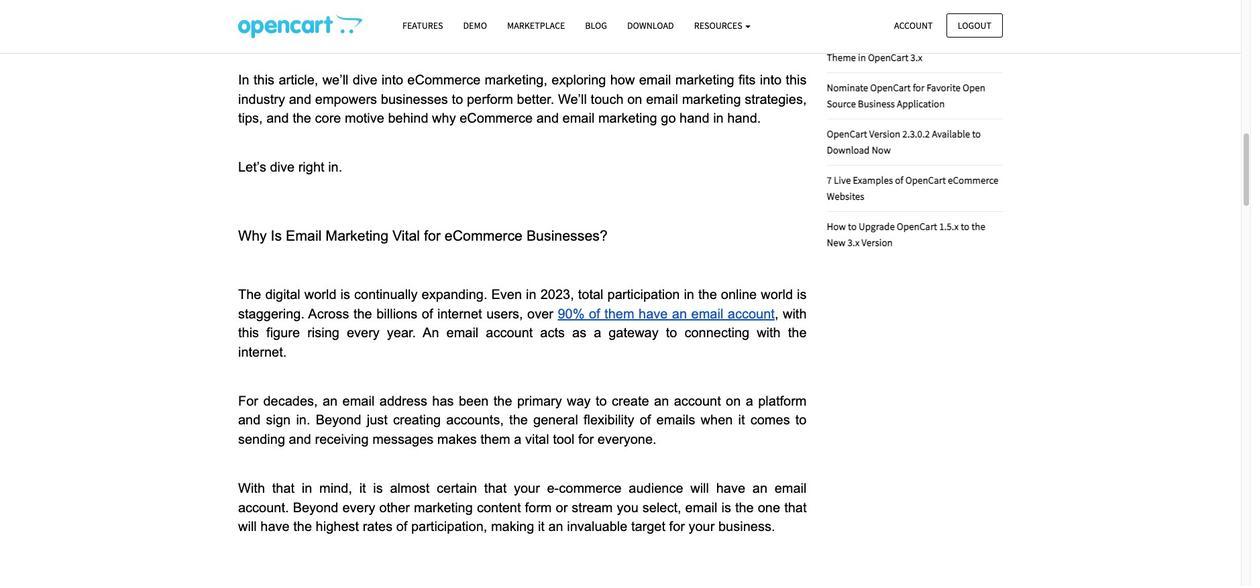 Task type: vqa. For each thing, say whether or not it's contained in the screenshot.
logout LINK
yes



Task type: locate. For each thing, give the bounding box(es) containing it.
into up strategies,
[[760, 73, 782, 87]]

upgrade
[[859, 220, 895, 233]]

marketing inside with that in mind, it is almost certain that your e-commerce audience will have an email account. beyond every other marketing content form or stream you select, email is the one that will have the highest rates of participation, making it an invaluable target for your business.
[[414, 500, 473, 515]]

1 horizontal spatial them
[[604, 306, 634, 321]]

1 horizontal spatial how
[[934, 35, 953, 48]]

your left business.
[[689, 519, 715, 534]]

0 vertical spatial will
[[690, 481, 709, 496]]

why is email marketing vital for ecommerce businesses?
[[238, 228, 608, 244]]

in right "new"
[[879, 35, 887, 48]]

ecommerce down "perform"
[[460, 111, 533, 126]]

them up gateway
[[604, 306, 634, 321]]

1 vertical spatial have
[[716, 481, 745, 496]]

0 vertical spatial it
[[738, 413, 745, 428]]

dive left right
[[270, 160, 295, 175]]

that up account.
[[272, 481, 295, 496]]

1 vertical spatial on
[[726, 394, 741, 408]]

in.
[[328, 160, 342, 175], [296, 413, 310, 428]]

3.x right the new
[[848, 236, 860, 249]]

0 horizontal spatial it
[[359, 481, 366, 496]]

1 horizontal spatial into
[[760, 73, 782, 87]]

0 horizontal spatial in.
[[296, 413, 310, 428]]

version inside opencart version 2.3.0.2 available to download now
[[869, 128, 900, 140]]

logout
[[958, 19, 992, 31]]

in
[[879, 35, 887, 48], [858, 51, 866, 64], [713, 111, 724, 126], [526, 287, 536, 302], [684, 287, 694, 302], [302, 481, 312, 496]]

1 vertical spatial your
[[689, 519, 715, 534]]

0 vertical spatial your
[[514, 481, 540, 496]]

an right decades,
[[323, 394, 338, 408]]

exploring
[[552, 73, 606, 87]]

an
[[672, 306, 687, 321], [323, 394, 338, 408], [654, 394, 669, 408], [753, 481, 767, 496], [548, 519, 563, 534]]

0 horizontal spatial 3.x
[[848, 236, 860, 249]]

to left install
[[955, 35, 964, 48]]

0 horizontal spatial your
[[514, 481, 540, 496]]

you
[[617, 500, 638, 515]]

world up 'across' at the left of the page
[[304, 287, 336, 302]]

0 vertical spatial version
[[869, 128, 900, 140]]

0 horizontal spatial have
[[261, 519, 290, 534]]

1 horizontal spatial with
[[783, 306, 807, 321]]

is
[[851, 35, 857, 48], [341, 287, 350, 302], [797, 287, 807, 302], [373, 481, 383, 496], [721, 500, 731, 515]]

2 vertical spatial have
[[261, 519, 290, 534]]

version inside how to upgrade opencart 1.5.x to the new 3.x version
[[862, 236, 893, 249]]

account down "users," in the bottom left of the page
[[486, 325, 533, 340]]

have down participation
[[639, 306, 668, 321]]

year.
[[387, 325, 416, 340]]

account inside , with this figure rising every year. an email account acts as a gateway to connecting with the internet.
[[486, 325, 533, 340]]

why email marketing and ecommerce go hand in hand image
[[238, 14, 362, 38]]

your up form
[[514, 481, 540, 496]]

world up ,
[[761, 287, 793, 302]]

0 vertical spatial beyond
[[316, 413, 361, 428]]

opencart inside nominate opencart for favorite open source business application
[[870, 81, 911, 94]]

0 vertical spatial 3.x
[[910, 51, 922, 64]]

with down ,
[[757, 325, 781, 340]]

in inside in this article, we'll dive into ecommerce marketing, exploring how email marketing fits into this industry and empowers businesses to perform better. we'll touch on email marketing strategies, tips, and the core motive behind why ecommerce and email marketing go hand in hand.
[[713, 111, 724, 126]]

account.
[[238, 500, 289, 515]]

of
[[895, 174, 903, 187], [422, 306, 433, 321], [589, 306, 600, 321], [640, 413, 651, 428], [396, 519, 407, 534]]

that right one
[[784, 500, 807, 515]]

a right as
[[594, 325, 601, 340]]

on
[[627, 92, 642, 106], [726, 394, 741, 408]]

everyone.
[[598, 432, 657, 447]]

every left year.
[[347, 325, 380, 340]]

2 horizontal spatial it
[[738, 413, 745, 428]]

audience
[[629, 481, 683, 496]]

account
[[728, 306, 775, 321], [486, 325, 533, 340], [674, 394, 721, 408]]

perform
[[467, 92, 513, 106]]

on inside for decades, an email address has been the primary way to create an account on a platform and sign in. beyond just creating accounts, the general flexibility of emails when it comes to sending and receiving messages makes them a vital tool for everyone.
[[726, 394, 741, 408]]

0 horizontal spatial into
[[382, 73, 403, 87]]

and
[[289, 92, 311, 106], [266, 111, 289, 126], [536, 111, 559, 126], [238, 413, 261, 428], [289, 432, 311, 447]]

creating
[[393, 413, 441, 428]]

opencart down source
[[827, 128, 867, 140]]

been
[[459, 394, 489, 408]]

1 vertical spatial how
[[827, 220, 846, 233]]

1 vertical spatial 3.x
[[848, 236, 860, 249]]

opencart
[[868, 51, 908, 64], [870, 81, 911, 94], [827, 128, 867, 140], [905, 174, 946, 187], [897, 220, 937, 233]]

how right opencart:
[[934, 35, 953, 48]]

with right ,
[[783, 306, 807, 321]]

of down other
[[396, 519, 407, 534]]

ecommerce up even
[[445, 228, 523, 244]]

this up strategies,
[[786, 73, 807, 87]]

is right the online
[[797, 287, 807, 302]]

will down account.
[[238, 519, 257, 534]]

a inside , with this figure rising every year. an email account acts as a gateway to connecting with the internet.
[[594, 325, 601, 340]]

with
[[238, 481, 265, 496]]

download up live
[[827, 144, 870, 156]]

an down participation
[[672, 306, 687, 321]]

billions
[[376, 306, 417, 321]]

in up over
[[526, 287, 536, 302]]

acts
[[540, 325, 565, 340]]

nominate opencart for favorite open source business application link
[[827, 81, 985, 110]]

email down the internet at left bottom
[[446, 325, 479, 340]]

your
[[514, 481, 540, 496], [689, 519, 715, 534]]

a left 'vital'
[[514, 432, 522, 447]]

world
[[304, 287, 336, 302], [761, 287, 793, 302]]

1 horizontal spatial in.
[[328, 160, 342, 175]]

every up rates
[[342, 500, 375, 515]]

2 vertical spatial it
[[538, 519, 545, 534]]

0 vertical spatial how
[[934, 35, 953, 48]]

1 horizontal spatial dive
[[353, 73, 377, 87]]

of inside 90% of them have an email account link
[[589, 306, 600, 321]]

opencart up business
[[870, 81, 911, 94]]

opencart:
[[889, 35, 932, 48]]

dive
[[353, 73, 377, 87], [270, 160, 295, 175]]

0 horizontal spatial will
[[238, 519, 257, 534]]

1 horizontal spatial it
[[538, 519, 545, 534]]

examples
[[853, 174, 893, 187]]

business.
[[718, 519, 775, 534]]

1 horizontal spatial will
[[690, 481, 709, 496]]

to left upgrade
[[848, 220, 857, 233]]

to up why
[[452, 92, 463, 106]]

dive up empowers
[[353, 73, 377, 87]]

platform
[[758, 394, 807, 408]]

0 horizontal spatial world
[[304, 287, 336, 302]]

the
[[238, 287, 261, 302]]

them down accounts,
[[481, 432, 510, 447]]

every
[[347, 325, 380, 340], [342, 500, 375, 515]]

with that in mind, it is almost certain that your e-commerce audience will have an email account. beyond every other marketing content form or stream you select, email is the one that will have the highest rates of participation, making it an invaluable target for your business.
[[238, 481, 810, 534]]

mind,
[[319, 481, 352, 496]]

of up the an
[[422, 306, 433, 321]]

1 vertical spatial beyond
[[293, 500, 338, 515]]

1 horizontal spatial 3.x
[[910, 51, 922, 64]]

0 horizontal spatial download
[[627, 19, 674, 32]]

beyond down mind, at the left bottom of the page
[[293, 500, 338, 515]]

making
[[491, 519, 534, 534]]

is up other
[[373, 481, 383, 496]]

0 vertical spatial with
[[783, 306, 807, 321]]

favorite
[[927, 81, 961, 94]]

marketplace link
[[497, 14, 575, 38]]

an down or
[[548, 519, 563, 534]]

7
[[827, 174, 832, 187]]

email
[[286, 228, 322, 244]]

it right 'when'
[[738, 413, 745, 428]]

emails
[[656, 413, 695, 428]]

the inside how to upgrade opencart 1.5.x to the new 3.x version
[[972, 220, 985, 233]]

in up 90% of them have an email account link
[[684, 287, 694, 302]]

0 vertical spatial dive
[[353, 73, 377, 87]]

article,
[[279, 73, 318, 87]]

opencart down "new"
[[868, 51, 908, 64]]

2 horizontal spatial account
[[728, 306, 775, 321]]

1 horizontal spatial download
[[827, 144, 870, 156]]

to down 90% of them have an email account
[[666, 325, 677, 340]]

rates
[[363, 519, 393, 534]]

3.x inside how to upgrade opencart 1.5.x to the new 3.x version
[[848, 236, 860, 249]]

what is new in opencart: how to install a theme in opencart 3.x link
[[827, 35, 999, 64]]

on up 'when'
[[726, 394, 741, 408]]

to inside , with this figure rising every year. an email account acts as a gateway to connecting with the internet.
[[666, 325, 677, 340]]

0 horizontal spatial how
[[827, 220, 846, 233]]

resources
[[694, 19, 744, 32]]

websites
[[827, 190, 864, 203]]

a inside what is new in opencart: how to install a theme in opencart 3.x
[[994, 35, 999, 48]]

how up the new
[[827, 220, 846, 233]]

0 horizontal spatial with
[[757, 325, 781, 340]]

into up businesses
[[382, 73, 403, 87]]

what is new in opencart: how to install a theme in opencart 3.x
[[827, 35, 999, 64]]

a right install
[[994, 35, 999, 48]]

demo link
[[453, 14, 497, 38]]

opencart inside 7 live examples of opencart ecommerce websites
[[905, 174, 946, 187]]

other
[[379, 500, 410, 515]]

0 vertical spatial download
[[627, 19, 674, 32]]

of inside with that in mind, it is almost certain that your e-commerce audience will have an email account. beyond every other marketing content form or stream you select, email is the one that will have the highest rates of participation, making it an invaluable target for your business.
[[396, 519, 407, 534]]

available
[[932, 128, 970, 140]]

1 horizontal spatial account
[[674, 394, 721, 408]]

0 horizontal spatial that
[[272, 481, 295, 496]]

it down form
[[538, 519, 545, 534]]

this up industry
[[254, 73, 274, 87]]

them inside for decades, an email address has been the primary way to create an account on a platform and sign in. beyond just creating accounts, the general flexibility of emails when it comes to sending and receiving messages makes them a vital tool for everyone.
[[481, 432, 510, 447]]

2 vertical spatial account
[[674, 394, 721, 408]]

one
[[758, 500, 780, 515]]

content
[[477, 500, 521, 515]]

in. down decades,
[[296, 413, 310, 428]]

in. right right
[[328, 160, 342, 175]]

version down upgrade
[[862, 236, 893, 249]]

it right mind, at the left bottom of the page
[[359, 481, 366, 496]]

better.
[[517, 92, 554, 106]]

opencart down opencart version 2.3.0.2 available to download now
[[905, 174, 946, 187]]

1 vertical spatial them
[[481, 432, 510, 447]]

the inside , with this figure rising every year. an email account acts as a gateway to connecting with the internet.
[[788, 325, 807, 340]]

email up just
[[343, 394, 375, 408]]

1 vertical spatial account
[[486, 325, 533, 340]]

that up content
[[484, 481, 507, 496]]

1 horizontal spatial on
[[726, 394, 741, 408]]

let's dive right in.
[[238, 160, 342, 175]]

email inside for decades, an email address has been the primary way to create an account on a platform and sign in. beyond just creating accounts, the general flexibility of emails when it comes to sending and receiving messages makes them a vital tool for everyone.
[[343, 394, 375, 408]]

opencart inside opencart version 2.3.0.2 available to download now
[[827, 128, 867, 140]]

1 vertical spatial dive
[[270, 160, 295, 175]]

is left "new"
[[851, 35, 857, 48]]

0 horizontal spatial account
[[486, 325, 533, 340]]

0 horizontal spatial on
[[627, 92, 642, 106]]

to inside what is new in opencart: how to install a theme in opencart 3.x
[[955, 35, 964, 48]]

2 horizontal spatial have
[[716, 481, 745, 496]]

connecting
[[685, 325, 749, 340]]

for down select, at the bottom of the page
[[669, 519, 685, 534]]

of right examples
[[895, 174, 903, 187]]

have up business.
[[716, 481, 745, 496]]

have
[[639, 306, 668, 321], [716, 481, 745, 496], [261, 519, 290, 534]]

core
[[315, 111, 341, 126]]

of down the total
[[589, 306, 600, 321]]

staggering.
[[238, 306, 305, 321]]

gateway
[[609, 325, 659, 340]]

1 horizontal spatial world
[[761, 287, 793, 302]]

features link
[[392, 14, 453, 38]]

marketing
[[326, 228, 388, 244]]

1 horizontal spatial have
[[639, 306, 668, 321]]

and down for
[[238, 413, 261, 428]]

it
[[738, 413, 745, 428], [359, 481, 366, 496], [538, 519, 545, 534]]

account
[[894, 19, 933, 31]]

1 vertical spatial download
[[827, 144, 870, 156]]

have down account.
[[261, 519, 290, 534]]

will right audience on the right bottom of the page
[[690, 481, 709, 496]]

1 vertical spatial version
[[862, 236, 893, 249]]

opencart left 1.5.x
[[897, 220, 937, 233]]

almost
[[390, 481, 430, 496]]

account down the online
[[728, 306, 775, 321]]

this up the 'internet.' on the left
[[238, 325, 259, 340]]

account up 'when'
[[674, 394, 721, 408]]

90% of them have an email account link
[[558, 305, 775, 322]]

let's
[[238, 160, 266, 175]]

in left mind, at the left bottom of the page
[[302, 481, 312, 496]]

0 horizontal spatial them
[[481, 432, 510, 447]]

0 vertical spatial every
[[347, 325, 380, 340]]

0 vertical spatial account
[[728, 306, 775, 321]]

of down create
[[640, 413, 651, 428]]

in right the hand in the top right of the page
[[713, 111, 724, 126]]

internet
[[437, 306, 482, 321]]

0 vertical spatial on
[[627, 92, 642, 106]]

to right available
[[972, 128, 981, 140]]

highest
[[316, 519, 359, 534]]

1 vertical spatial in.
[[296, 413, 310, 428]]

ecommerce down available
[[948, 174, 999, 187]]

accounts,
[[446, 413, 504, 428]]

1 vertical spatial with
[[757, 325, 781, 340]]

1 vertical spatial will
[[238, 519, 257, 534]]

and down better.
[[536, 111, 559, 126]]

version up now
[[869, 128, 900, 140]]

and down sign
[[289, 432, 311, 447]]

1 vertical spatial every
[[342, 500, 375, 515]]

on down how
[[627, 92, 642, 106]]

an up emails
[[654, 394, 669, 408]]

download right blog
[[627, 19, 674, 32]]

internet.
[[238, 345, 287, 359]]

version
[[869, 128, 900, 140], [862, 236, 893, 249]]

this
[[254, 73, 274, 87], [786, 73, 807, 87], [238, 325, 259, 340]]

1 into from the left
[[382, 73, 403, 87]]

target
[[631, 519, 666, 534]]

touch
[[591, 92, 624, 106]]



Task type: describe. For each thing, give the bounding box(es) containing it.
in
[[238, 73, 249, 87]]

total
[[578, 287, 603, 302]]

90%
[[558, 306, 585, 321]]

e-
[[547, 481, 559, 496]]

empowers
[[315, 92, 377, 106]]

this inside , with this figure rising every year. an email account acts as a gateway to connecting with the internet.
[[238, 325, 259, 340]]

online
[[721, 287, 757, 302]]

email right select, at the bottom of the page
[[685, 500, 717, 515]]

1 vertical spatial it
[[359, 481, 366, 496]]

email inside , with this figure rising every year. an email account acts as a gateway to connecting with the internet.
[[446, 325, 479, 340]]

how to upgrade opencart 1.5.x to the new 3.x version
[[827, 220, 985, 249]]

email up connecting on the right of page
[[691, 306, 723, 321]]

0 vertical spatial in.
[[328, 160, 342, 175]]

flexibility
[[584, 413, 634, 428]]

90% of them have an email account
[[558, 306, 775, 321]]

is up business.
[[721, 500, 731, 515]]

an inside 90% of them have an email account link
[[672, 306, 687, 321]]

just
[[367, 413, 388, 428]]

for inside nominate opencart for favorite open source business application
[[913, 81, 925, 94]]

users,
[[486, 306, 523, 321]]

strategies,
[[745, 92, 807, 106]]

beyond inside with that in mind, it is almost certain that your e-commerce audience will have an email account. beyond every other marketing content form or stream you select, email is the one that will have the highest rates of participation, making it an invaluable target for your business.
[[293, 500, 338, 515]]

how to upgrade opencart 1.5.x to the new 3.x version link
[[827, 220, 985, 249]]

tool
[[553, 432, 575, 447]]

address
[[380, 394, 427, 408]]

account link
[[883, 13, 944, 37]]

2.3.0.2
[[902, 128, 930, 140]]

participation
[[607, 287, 680, 302]]

ecommerce inside 7 live examples of opencart ecommerce websites
[[948, 174, 999, 187]]

install
[[966, 35, 992, 48]]

email up one
[[775, 481, 807, 496]]

in inside with that in mind, it is almost certain that your e-commerce audience will have an email account. beyond every other marketing content form or stream you select, email is the one that will have the highest rates of participation, making it an invaluable target for your business.
[[302, 481, 312, 496]]

beyond inside for decades, an email address has been the primary way to create an account on a platform and sign in. beyond just creating accounts, the general flexibility of emails when it comes to sending and receiving messages makes them a vital tool for everyone.
[[316, 413, 361, 428]]

it inside for decades, an email address has been the primary way to create an account on a platform and sign in. beyond just creating accounts, the general flexibility of emails when it comes to sending and receiving messages makes them a vital tool for everyone.
[[738, 413, 745, 428]]

is up 'across' at the left of the page
[[341, 287, 350, 302]]

email up go
[[646, 92, 678, 106]]

for inside for decades, an email address has been the primary way to create an account on a platform and sign in. beyond just creating accounts, the general flexibility of emails when it comes to sending and receiving messages makes them a vital tool for everyone.
[[578, 432, 594, 447]]

hand.
[[727, 111, 761, 126]]

participation,
[[411, 519, 487, 534]]

opencart version 2.3.0.2 available to download now link
[[827, 128, 981, 156]]

vital
[[525, 432, 549, 447]]

we'll
[[322, 73, 349, 87]]

0 vertical spatial them
[[604, 306, 634, 321]]

in this article, we'll dive into ecommerce marketing, exploring how email marketing fits into this industry and empowers businesses to perform better. we'll touch on email marketing strategies, tips, and the core motive behind why ecommerce and email marketing go hand in hand.
[[238, 73, 810, 126]]

for
[[238, 394, 258, 408]]

is inside what is new in opencart: how to install a theme in opencart 3.x
[[851, 35, 857, 48]]

every inside , with this figure rising every year. an email account acts as a gateway to connecting with the internet.
[[347, 325, 380, 340]]

rising
[[307, 325, 339, 340]]

of inside for decades, an email address has been the primary way to create an account on a platform and sign in. beyond just creating accounts, the general flexibility of emails when it comes to sending and receiving messages makes them a vital tool for everyone.
[[640, 413, 651, 428]]

resources link
[[684, 14, 761, 38]]

dive inside in this article, we'll dive into ecommerce marketing, exploring how email marketing fits into this industry and empowers businesses to perform better. we'll touch on email marketing strategies, tips, and the core motive behind why ecommerce and email marketing go hand in hand.
[[353, 73, 377, 87]]

opencart inside what is new in opencart: how to install a theme in opencart 3.x
[[868, 51, 908, 64]]

new
[[859, 35, 877, 48]]

ecommerce up businesses
[[407, 73, 481, 87]]

to inside opencart version 2.3.0.2 available to download now
[[972, 128, 981, 140]]

0 vertical spatial have
[[639, 306, 668, 321]]

new
[[827, 236, 846, 249]]

blog link
[[575, 14, 617, 38]]

on inside in this article, we'll dive into ecommerce marketing, exploring how email marketing fits into this industry and empowers businesses to perform better. we'll touch on email marketing strategies, tips, and the core motive behind why ecommerce and email marketing go hand in hand.
[[627, 92, 642, 106]]

,
[[775, 306, 778, 321]]

is
[[271, 228, 282, 244]]

expanding.
[[422, 287, 487, 302]]

now
[[872, 144, 891, 156]]

demo
[[463, 19, 487, 32]]

download link
[[617, 14, 684, 38]]

an
[[423, 325, 439, 340]]

makes
[[437, 432, 477, 447]]

behind
[[388, 111, 428, 126]]

over
[[527, 306, 553, 321]]

how inside what is new in opencart: how to install a theme in opencart 3.x
[[934, 35, 953, 48]]

primary
[[517, 394, 562, 408]]

stream
[[572, 500, 613, 515]]

of inside 7 live examples of opencart ecommerce websites
[[895, 174, 903, 187]]

1 horizontal spatial that
[[484, 481, 507, 496]]

email down the we'll
[[563, 111, 595, 126]]

create
[[612, 394, 649, 408]]

how inside how to upgrade opencart 1.5.x to the new 3.x version
[[827, 220, 846, 233]]

email right how
[[639, 73, 671, 87]]

certain
[[437, 481, 477, 496]]

2 into from the left
[[760, 73, 782, 87]]

1 world from the left
[[304, 287, 336, 302]]

right
[[298, 160, 324, 175]]

3.x inside what is new in opencart: how to install a theme in opencart 3.x
[[910, 51, 922, 64]]

an up one
[[753, 481, 767, 496]]

to down platform at the right of the page
[[795, 413, 807, 428]]

0 horizontal spatial dive
[[270, 160, 295, 175]]

the digital world is continually expanding. even in 2023, total participation in the online world is staggering. across the billions of internet users, over
[[238, 287, 810, 321]]

in. inside for decades, an email address has been the primary way to create an account on a platform and sign in. beyond just creating accounts, the general flexibility of emails when it comes to sending and receiving messages makes them a vital tool for everyone.
[[296, 413, 310, 428]]

even
[[491, 287, 522, 302]]

, with this figure rising every year. an email account acts as a gateway to connecting with the internet.
[[238, 306, 810, 359]]

and down industry
[[266, 111, 289, 126]]

for decades, an email address has been the primary way to create an account on a platform and sign in. beyond just creating accounts, the general flexibility of emails when it comes to sending and receiving messages makes them a vital tool for everyone.
[[238, 394, 810, 447]]

opencart inside how to upgrade opencart 1.5.x to the new 3.x version
[[897, 220, 937, 233]]

1.5.x
[[939, 220, 959, 233]]

sign
[[266, 413, 291, 428]]

figure
[[266, 325, 300, 340]]

digital
[[265, 287, 300, 302]]

way
[[567, 394, 591, 408]]

theme
[[827, 51, 856, 64]]

7 live examples of opencart ecommerce websites link
[[827, 174, 999, 203]]

businesses?
[[527, 228, 608, 244]]

to up flexibility
[[596, 394, 607, 408]]

across
[[308, 306, 349, 321]]

nominate opencart for favorite open source business application
[[827, 81, 985, 110]]

for right vital
[[424, 228, 441, 244]]

why
[[432, 111, 456, 126]]

application
[[897, 97, 945, 110]]

has
[[432, 394, 454, 408]]

and down article,
[[289, 92, 311, 106]]

what
[[827, 35, 849, 48]]

marketplace
[[507, 19, 565, 32]]

decades,
[[263, 394, 318, 408]]

general
[[533, 413, 578, 428]]

the inside in this article, we'll dive into ecommerce marketing, exploring how email marketing fits into this industry and empowers businesses to perform better. we'll touch on email marketing strategies, tips, and the core motive behind why ecommerce and email marketing go hand in hand.
[[293, 111, 311, 126]]

7 live examples of opencart ecommerce websites
[[827, 174, 999, 203]]

in down "new"
[[858, 51, 866, 64]]

1 horizontal spatial your
[[689, 519, 715, 534]]

of inside the digital world is continually expanding. even in 2023, total participation in the online world is staggering. across the billions of internet users, over
[[422, 306, 433, 321]]

every inside with that in mind, it is almost certain that your e-commerce audience will have an email account. beyond every other marketing content form or stream you select, email is the one that will have the highest rates of participation, making it an invaluable target for your business.
[[342, 500, 375, 515]]

to inside in this article, we'll dive into ecommerce marketing, exploring how email marketing fits into this industry and empowers businesses to perform better. we'll touch on email marketing strategies, tips, and the core motive behind why ecommerce and email marketing go hand in hand.
[[452, 92, 463, 106]]

motive
[[345, 111, 384, 126]]

2 horizontal spatial that
[[784, 500, 807, 515]]

we'll
[[558, 92, 587, 106]]

to right 1.5.x
[[961, 220, 970, 233]]

how
[[610, 73, 635, 87]]

live
[[834, 174, 851, 187]]

account inside for decades, an email address has been the primary way to create an account on a platform and sign in. beyond just creating accounts, the general flexibility of emails when it comes to sending and receiving messages makes them a vital tool for everyone.
[[674, 394, 721, 408]]

features
[[403, 19, 443, 32]]

for inside with that in mind, it is almost certain that your e-commerce audience will have an email account. beyond every other marketing content form or stream you select, email is the one that will have the highest rates of participation, making it an invaluable target for your business.
[[669, 519, 685, 534]]

a up comes
[[746, 394, 753, 408]]

when
[[701, 413, 733, 428]]

open
[[963, 81, 985, 94]]

download inside opencart version 2.3.0.2 available to download now
[[827, 144, 870, 156]]

2 world from the left
[[761, 287, 793, 302]]

fits
[[739, 73, 756, 87]]



